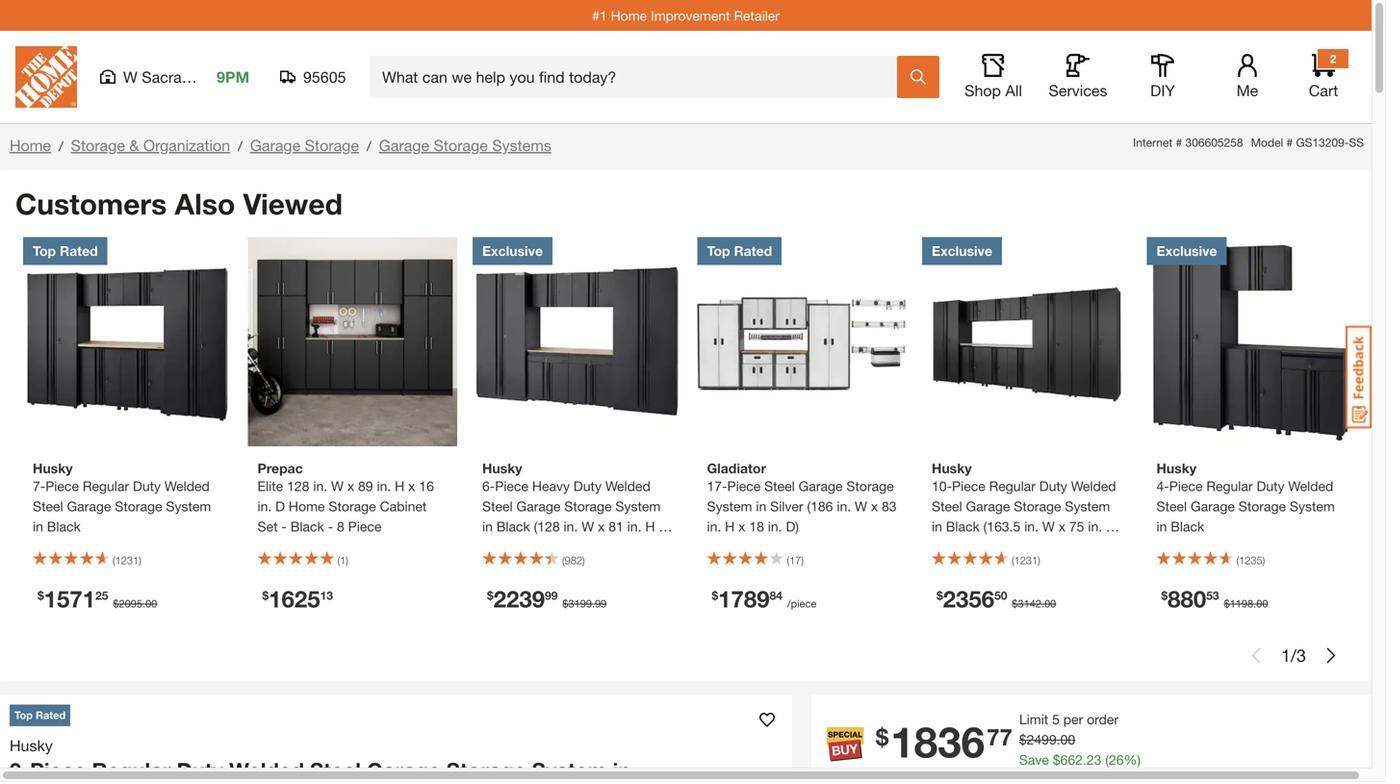 Task type: describe. For each thing, give the bounding box(es) containing it.
piece for 1789
[[728, 479, 761, 494]]

w left sacramento on the top left of the page
[[123, 68, 138, 86]]

306605258
[[1186, 136, 1244, 149]]

diy
[[1151, 81, 1176, 100]]

in for 1571
[[33, 519, 43, 535]]

w inside the husky 10-piece regular duty welded steel garage storage system in black (163.5 in. w x 75 in. h x 19.6 in. d)
[[1043, 519, 1055, 535]]

/ right the this is the first slide icon
[[1291, 646, 1297, 666]]

( 1 )
[[338, 555, 349, 567]]

3142
[[1018, 598, 1042, 611]]

3199
[[569, 598, 592, 611]]

83
[[882, 499, 897, 515]]

piece for 1571
[[45, 479, 79, 494]]

. for 880
[[1254, 598, 1257, 611]]

84
[[770, 589, 783, 603]]

w sacramento 9pm
[[123, 68, 249, 86]]

$ left 53
[[1162, 589, 1168, 603]]

regular for 2356
[[990, 479, 1036, 494]]

exclusive for 880
[[1157, 243, 1218, 259]]

$ down limit
[[1020, 732, 1027, 748]]

7-
[[33, 479, 45, 494]]

&
[[129, 136, 139, 155]]

h inside the husky 10-piece regular duty welded steel garage storage system in black (163.5 in. w x 75 in. h x 19.6 in. d)
[[1106, 519, 1116, 535]]

services
[[1049, 81, 1108, 100]]

regular for 880
[[1207, 479, 1253, 494]]

limit
[[1020, 712, 1049, 728]]

husky for 880
[[1157, 461, 1197, 477]]

( for 1789
[[787, 555, 790, 567]]

model
[[1251, 136, 1284, 149]]

x left 16 on the bottom of page
[[408, 479, 415, 494]]

25
[[95, 589, 108, 603]]

elite
[[258, 479, 283, 494]]

d) inside gladiator 17-piece steel garage storage system in silver (186 in. w x 83 in. h x 18 in. d)
[[786, 519, 799, 535]]

home / storage & organization / garage storage / garage storage systems
[[10, 136, 552, 155]]

2
[[1331, 52, 1337, 65]]

me
[[1237, 81, 1259, 100]]

garage inside husky 7-piece regular duty welded steel garage storage system in black
[[67, 499, 111, 515]]

7-piece regular duty welded steel garage storage system in black image
[[23, 237, 233, 447]]

$ 1571 25 $ 2095 . 00
[[38, 585, 157, 613]]

. left 26
[[1083, 753, 1087, 768]]

x left 89
[[347, 479, 354, 494]]

00 for 1571
[[145, 598, 157, 611]]

exclusive for 2356
[[932, 243, 993, 259]]

top rated for 1571
[[33, 243, 98, 259]]

1 # from the left
[[1176, 136, 1183, 149]]

husky for 2239
[[482, 461, 522, 477]]

w inside husky 6-piece heavy duty welded steel garage storage system in black (128 in. w x 81 in. h x 24 in. d)
[[582, 519, 594, 535]]

in for 2239
[[482, 519, 493, 535]]

in. left d
[[258, 499, 272, 515]]

5
[[1053, 712, 1060, 728]]

husky for 1571
[[33, 461, 73, 477]]

662
[[1061, 753, 1083, 768]]

d
[[276, 499, 285, 515]]

/ right garage storage link
[[367, 138, 371, 154]]

customers also viewed
[[15, 187, 343, 221]]

prepac elite 128 in. w x 89 in. h x 16 in. d home storage cabinet set - black - 8 piece
[[258, 461, 434, 535]]

26
[[1109, 753, 1124, 768]]

$ down 19.6
[[937, 589, 943, 603]]

( down 8 at the bottom of the page
[[338, 555, 340, 567]]

systems
[[492, 136, 552, 155]]

1231 for 2356
[[1015, 555, 1038, 567]]

in. down 17-
[[707, 519, 722, 535]]

. for 1571
[[143, 598, 145, 611]]

2356
[[943, 585, 995, 613]]

in. right 19.6
[[973, 539, 987, 555]]

77
[[987, 724, 1013, 751]]

me button
[[1217, 54, 1279, 100]]

x left 19.6
[[932, 539, 939, 555]]

husky 10-piece regular duty welded steel garage storage system in black (163.5 in. w x 75 in. h x 19.6 in. d)
[[932, 461, 1117, 555]]

in. right (128
[[564, 519, 578, 535]]

top rated for 1789
[[707, 243, 772, 259]]

$ right 53
[[1224, 598, 1230, 611]]

gladiator 17-piece steel garage storage system in silver (186 in. w x 83 in. h x 18 in. d)
[[707, 461, 897, 535]]

( 982 )
[[562, 555, 585, 567]]

black for 880
[[1171, 519, 1205, 535]]

( for 880
[[1237, 555, 1240, 567]]

system for 2239
[[616, 499, 661, 515]]

home inside prepac elite 128 in. w x 89 in. h x 16 in. d home storage cabinet set - black - 8 piece
[[289, 499, 325, 515]]

4-
[[1157, 479, 1170, 494]]

in. right the 24
[[501, 539, 515, 555]]

top for 1571
[[33, 243, 56, 259]]

1 - from the left
[[282, 519, 287, 535]]

garage storage systems link
[[379, 136, 552, 155]]

organization
[[143, 136, 230, 155]]

add to list image
[[760, 713, 775, 728]]

17-
[[707, 479, 728, 494]]

x left 75
[[1059, 519, 1066, 535]]

53
[[1207, 589, 1220, 603]]

cabinet
[[380, 499, 427, 515]]

$ 880 53 $ 1198 . 00
[[1162, 585, 1269, 613]]

89
[[358, 479, 373, 494]]

$ inside the $ 1836 77
[[876, 724, 889, 751]]

81
[[609, 519, 624, 535]]

shop all
[[965, 81, 1023, 100]]

0 horizontal spatial top
[[14, 710, 33, 722]]

in. right (163.5
[[1025, 519, 1039, 535]]

1625
[[269, 585, 320, 613]]

$ inside $ 1625 13
[[262, 589, 269, 603]]

husky 4-piece regular duty welded steel garage storage system in black
[[1157, 461, 1336, 535]]

13
[[320, 589, 333, 603]]

prepac
[[258, 461, 303, 477]]

ss
[[1350, 136, 1365, 149]]

2499
[[1027, 732, 1057, 748]]

gladiator
[[707, 461, 766, 477]]

the home depot logo image
[[15, 46, 77, 108]]

24
[[482, 539, 497, 555]]

(163.5
[[984, 519, 1021, 535]]

black for 2239
[[497, 519, 530, 535]]

garage inside gladiator 17-piece steel garage storage system in silver (186 in. w x 83 in. h x 18 in. d)
[[799, 479, 843, 494]]

0 vertical spatial home
[[611, 7, 647, 23]]

6-piece heavy duty welded steel garage storage system in black (128 in. w x 81 in. h x 24 in. d) image
[[473, 237, 682, 447]]

cart
[[1309, 81, 1339, 100]]

x left 81
[[598, 519, 605, 535]]

internet
[[1134, 136, 1173, 149]]

( 17 )
[[787, 555, 804, 567]]

welded for 880
[[1289, 479, 1334, 494]]

system for 1571
[[166, 499, 211, 515]]

w inside gladiator 17-piece steel garage storage system in silver (186 in. w x 83 in. h x 18 in. d)
[[855, 499, 868, 515]]

in. right the 128
[[313, 479, 328, 494]]

18
[[749, 519, 764, 535]]

0 horizontal spatial 99
[[545, 589, 558, 603]]

in. right 75
[[1089, 519, 1103, 535]]

d) for 2239
[[519, 539, 532, 555]]

1571
[[44, 585, 95, 613]]

h inside husky 6-piece heavy duty welded steel garage storage system in black (128 in. w x 81 in. h x 24 in. d)
[[646, 519, 655, 535]]

regular for 1571
[[83, 479, 129, 494]]

10-piece regular duty welded steel garage storage system in black (163.5 in. w x 75 in. h x 19.6 in. d) image
[[923, 237, 1132, 447]]

in for 2356
[[932, 519, 943, 535]]

exclusive for 2239
[[482, 243, 543, 259]]

2239
[[494, 585, 545, 613]]

( for 2239
[[562, 555, 565, 567]]

diy button
[[1132, 54, 1194, 100]]

0 horizontal spatial 1
[[340, 555, 346, 567]]

$ down the 24
[[487, 589, 494, 603]]

steel inside gladiator 17-piece steel garage storage system in silver (186 in. w x 83 in. h x 18 in. d)
[[765, 479, 795, 494]]

storage inside husky 4-piece regular duty welded steel garage storage system in black
[[1239, 499, 1287, 515]]

23
[[1087, 753, 1102, 768]]

viewed
[[243, 187, 343, 221]]

128
[[287, 479, 310, 494]]

storage inside gladiator 17-piece steel garage storage system in silver (186 in. w x 83 in. h x 18 in. d)
[[847, 479, 894, 494]]

heavy
[[532, 479, 570, 494]]

$ 2239 99 $ 3199 . 99
[[487, 585, 607, 613]]



Task type: locate. For each thing, give the bounding box(es) containing it.
steel inside husky 4-piece regular duty welded steel garage storage system in black
[[1157, 499, 1187, 515]]

garage inside husky 4-piece regular duty welded steel garage storage system in black
[[1191, 499, 1235, 515]]

16
[[419, 479, 434, 494]]

h
[[395, 479, 405, 494], [646, 519, 655, 535], [725, 519, 735, 535], [1106, 519, 1116, 535]]

99 left 3199
[[545, 589, 558, 603]]

5 black from the left
[[1171, 519, 1205, 535]]

00 for 2356
[[1045, 598, 1057, 611]]

1789
[[719, 585, 770, 613]]

4 system from the left
[[1065, 499, 1111, 515]]

black inside the husky 10-piece regular duty welded steel garage storage system in black (163.5 in. w x 75 in. h x 19.6 in. d)
[[946, 519, 980, 535]]

rated for 1789
[[734, 243, 772, 259]]

black up the 24
[[497, 519, 530, 535]]

regular inside husky 4-piece regular duty welded steel garage storage system in black
[[1207, 479, 1253, 494]]

2 1231 from the left
[[1015, 555, 1038, 567]]

4-piece regular duty welded steel garage storage system in black image
[[1147, 237, 1357, 447]]

. for 2239
[[592, 598, 595, 611]]

1 horizontal spatial 99
[[595, 598, 607, 611]]

steel up silver
[[765, 479, 795, 494]]

black inside husky 7-piece regular duty welded steel garage storage system in black
[[47, 519, 81, 535]]

black up 880
[[1171, 519, 1205, 535]]

top for 1789
[[707, 243, 731, 259]]

. inside $ 1571 25 $ 2095 . 00
[[143, 598, 145, 611]]

. inside $ 2356 50 $ 3142 . 00
[[1042, 598, 1045, 611]]

husky inside husky 4-piece regular duty welded steel garage storage system in black
[[1157, 461, 1197, 477]]

99 right 3199
[[595, 598, 607, 611]]

storage
[[71, 136, 125, 155], [305, 136, 359, 155], [434, 136, 488, 155], [847, 479, 894, 494], [115, 499, 162, 515], [329, 499, 376, 515], [565, 499, 612, 515], [1014, 499, 1062, 515], [1239, 499, 1287, 515]]

1 black from the left
[[47, 519, 81, 535]]

( down (163.5
[[1012, 555, 1015, 567]]

1235
[[1240, 555, 1263, 567]]

h inside gladiator 17-piece steel garage storage system in silver (186 in. w x 83 in. h x 18 in. d)
[[725, 519, 735, 535]]

(128
[[534, 519, 560, 535]]

$ right "25"
[[113, 598, 119, 611]]

d) down silver
[[786, 519, 799, 535]]

welded
[[165, 479, 210, 494], [606, 479, 651, 494], [1071, 479, 1117, 494], [1289, 479, 1334, 494]]

) for 2356
[[1038, 555, 1041, 567]]

piece inside husky 7-piece regular duty welded steel garage storage system in black
[[45, 479, 79, 494]]

all
[[1006, 81, 1023, 100]]

(186
[[807, 499, 833, 515]]

1 1231 from the left
[[115, 555, 139, 567]]

-
[[282, 519, 287, 535], [328, 519, 333, 535]]

also
[[175, 187, 235, 221]]

welded for 1571
[[165, 479, 210, 494]]

( up $ 1571 25 $ 2095 . 00
[[113, 555, 115, 567]]

1 horizontal spatial 1
[[1282, 646, 1291, 666]]

. inside $ 880 53 $ 1198 . 00
[[1254, 598, 1257, 611]]

piece inside the husky 10-piece regular duty welded steel garage storage system in black (163.5 in. w x 75 in. h x 19.6 in. d)
[[952, 479, 986, 494]]

customers
[[15, 187, 167, 221]]

0 horizontal spatial exclusive
[[482, 243, 543, 259]]

1 horizontal spatial home
[[289, 499, 325, 515]]

$ right the save
[[1053, 753, 1061, 768]]

x left 83
[[871, 499, 878, 515]]

#
[[1176, 136, 1183, 149], [1287, 136, 1293, 149]]

piece for 2239
[[495, 479, 529, 494]]

2 exclusive from the left
[[932, 243, 993, 259]]

duty inside husky 7-piece regular duty welded steel garage storage system in black
[[133, 479, 161, 494]]

$ down 982
[[563, 598, 569, 611]]

# right the internet
[[1176, 136, 1183, 149]]

19.6
[[943, 539, 969, 555]]

black up 1571
[[47, 519, 81, 535]]

d) down (163.5
[[991, 539, 1004, 555]]

. right the 50
[[1042, 598, 1045, 611]]

1 horizontal spatial ( 1231 )
[[1012, 555, 1041, 567]]

95605 button
[[280, 67, 347, 87]]

0 vertical spatial 1
[[340, 555, 346, 567]]

$
[[38, 589, 44, 603], [262, 589, 269, 603], [487, 589, 494, 603], [712, 589, 719, 603], [937, 589, 943, 603], [1162, 589, 1168, 603], [113, 598, 119, 611], [563, 598, 569, 611], [1012, 598, 1018, 611], [1224, 598, 1230, 611], [876, 724, 889, 751], [1020, 732, 1027, 748], [1053, 753, 1061, 768]]

$ 1625 13
[[262, 585, 333, 613]]

. right 53
[[1254, 598, 1257, 611]]

1 vertical spatial home
[[10, 136, 51, 155]]

in inside husky 6-piece heavy duty welded steel garage storage system in black (128 in. w x 81 in. h x 24 in. d)
[[482, 519, 493, 535]]

4 ) from the left
[[802, 555, 804, 567]]

3 ) from the left
[[583, 555, 585, 567]]

rated for 1571
[[60, 243, 98, 259]]

duty for 2239
[[574, 479, 602, 494]]

2 welded from the left
[[606, 479, 651, 494]]

4 black from the left
[[946, 519, 980, 535]]

1 horizontal spatial #
[[1287, 136, 1293, 149]]

black inside prepac elite 128 in. w x 89 in. h x 16 in. d home storage cabinet set - black - 8 piece
[[291, 519, 324, 535]]

0 horizontal spatial d)
[[519, 539, 532, 555]]

welded inside husky 4-piece regular duty welded steel garage storage system in black
[[1289, 479, 1334, 494]]

1
[[340, 555, 346, 567], [1282, 646, 1291, 666]]

system inside gladiator 17-piece steel garage storage system in silver (186 in. w x 83 in. h x 18 in. d)
[[707, 499, 753, 515]]

welded inside the husky 10-piece regular duty welded steel garage storage system in black (163.5 in. w x 75 in. h x 19.6 in. d)
[[1071, 479, 1117, 494]]

storage inside the husky 10-piece regular duty welded steel garage storage system in black (163.5 in. w x 75 in. h x 19.6 in. d)
[[1014, 499, 1062, 515]]

set
[[258, 519, 278, 535]]

storage inside prepac elite 128 in. w x 89 in. h x 16 in. d home storage cabinet set - black - 8 piece
[[329, 499, 376, 515]]

#1 home improvement retailer
[[592, 7, 780, 23]]

in for 880
[[1157, 519, 1168, 535]]

system for 2356
[[1065, 499, 1111, 515]]

system for 880
[[1290, 499, 1336, 515]]

00 right the 3142
[[1045, 598, 1057, 611]]

storage inside husky 6-piece heavy duty welded steel garage storage system in black (128 in. w x 81 in. h x 24 in. d)
[[565, 499, 612, 515]]

0 horizontal spatial -
[[282, 519, 287, 535]]

5 ) from the left
[[1038, 555, 1041, 567]]

husky 6-piece heavy duty welded steel garage storage system in black (128 in. w x 81 in. h x 24 in. d)
[[482, 461, 666, 555]]

( inside limit 5 per order $ 2499 . 00 save $ 662 . 23 ( 26 %)
[[1106, 753, 1109, 768]]

home down the 128
[[289, 499, 325, 515]]

) for 1571
[[139, 555, 141, 567]]

in inside gladiator 17-piece steel garage storage system in silver (186 in. w x 83 in. h x 18 in. d)
[[756, 499, 767, 515]]

black up 19.6
[[946, 519, 980, 535]]

0 horizontal spatial home
[[10, 136, 51, 155]]

x right 81
[[659, 519, 666, 535]]

top
[[33, 243, 56, 259], [707, 243, 731, 259], [14, 710, 33, 722]]

system inside the husky 10-piece regular duty welded steel garage storage system in black (163.5 in. w x 75 in. h x 19.6 in. d)
[[1065, 499, 1111, 515]]

1 system from the left
[[166, 499, 211, 515]]

husky inside husky 7-piece regular duty welded steel garage storage system in black
[[33, 461, 73, 477]]

in.
[[313, 479, 328, 494], [377, 479, 391, 494], [258, 499, 272, 515], [837, 499, 851, 515], [564, 519, 578, 535], [628, 519, 642, 535], [707, 519, 722, 535], [768, 519, 782, 535], [1025, 519, 1039, 535], [1089, 519, 1103, 535], [501, 539, 515, 555], [973, 539, 987, 555]]

shop
[[965, 81, 1002, 100]]

2 # from the left
[[1287, 136, 1293, 149]]

cart 2
[[1309, 52, 1339, 100]]

save
[[1020, 753, 1050, 768]]

4 welded from the left
[[1289, 479, 1334, 494]]

husky inside the husky 10-piece regular duty welded steel garage storage system in black (163.5 in. w x 75 in. h x 19.6 in. d)
[[932, 461, 972, 477]]

1 duty from the left
[[133, 479, 161, 494]]

2 ( 1231 ) from the left
[[1012, 555, 1041, 567]]

h inside prepac elite 128 in. w x 89 in. h x 16 in. d home storage cabinet set - black - 8 piece
[[395, 479, 405, 494]]

3 system from the left
[[707, 499, 753, 515]]

1 ( 1231 ) from the left
[[113, 555, 141, 567]]

$ right the 50
[[1012, 598, 1018, 611]]

regular inside husky 7-piece regular duty welded steel garage storage system in black
[[83, 479, 129, 494]]

1 horizontal spatial top
[[33, 243, 56, 259]]

# right model
[[1287, 136, 1293, 149]]

steel inside the husky 10-piece regular duty welded steel garage storage system in black (163.5 in. w x 75 in. h x 19.6 in. d)
[[932, 499, 963, 515]]

black inside husky 6-piece heavy duty welded steel garage storage system in black (128 in. w x 81 in. h x 24 in. d)
[[497, 519, 530, 535]]

00 inside $ 2356 50 $ 3142 . 00
[[1045, 598, 1057, 611]]

system inside husky 7-piece regular duty welded steel garage storage system in black
[[166, 499, 211, 515]]

( for 1571
[[113, 555, 115, 567]]

silver
[[770, 499, 804, 515]]

/
[[59, 138, 63, 154], [238, 138, 242, 154], [367, 138, 371, 154], [1291, 646, 1297, 666]]

$ inside $ 1789 84 /piece
[[712, 589, 719, 603]]

880
[[1168, 585, 1207, 613]]

2 horizontal spatial d)
[[991, 539, 1004, 555]]

What can we help you find today? search field
[[382, 57, 897, 97]]

( 1231 )
[[113, 555, 141, 567], [1012, 555, 1041, 567]]

( 1231 ) for 1571
[[113, 555, 141, 567]]

00 right 2095
[[145, 598, 157, 611]]

piece
[[45, 479, 79, 494], [495, 479, 529, 494], [728, 479, 761, 494], [952, 479, 986, 494], [1170, 479, 1203, 494], [348, 519, 382, 535]]

2 ) from the left
[[346, 555, 349, 567]]

1 horizontal spatial -
[[328, 519, 333, 535]]

welded for 2356
[[1071, 479, 1117, 494]]

d) right the 24
[[519, 539, 532, 555]]

h right 75
[[1106, 519, 1116, 535]]

1231 up 2095
[[115, 555, 139, 567]]

) down prepac elite 128 in. w x 89 in. h x 16 in. d home storage cabinet set - black - 8 piece
[[346, 555, 349, 567]]

steel down the "10-"
[[932, 499, 963, 515]]

w left 89
[[331, 479, 344, 494]]

black for 2356
[[946, 519, 980, 535]]

) up the /piece
[[802, 555, 804, 567]]

duty inside the husky 10-piece regular duty welded steel garage storage system in black (163.5 in. w x 75 in. h x 19.6 in. d)
[[1040, 479, 1068, 494]]

/ right organization
[[238, 138, 242, 154]]

black
[[47, 519, 81, 535], [291, 519, 324, 535], [497, 519, 530, 535], [946, 519, 980, 535], [1171, 519, 1205, 535]]

6-
[[482, 479, 495, 494]]

steel for 2239
[[482, 499, 513, 515]]

1 horizontal spatial d)
[[786, 519, 799, 535]]

steel for 880
[[1157, 499, 1187, 515]]

regular inside the husky 10-piece regular duty welded steel garage storage system in black (163.5 in. w x 75 in. h x 19.6 in. d)
[[990, 479, 1036, 494]]

per
[[1064, 712, 1084, 728]]

steel for 1571
[[33, 499, 63, 515]]

3
[[1297, 646, 1307, 666]]

50
[[995, 589, 1008, 603]]

00 for 880
[[1257, 598, 1269, 611]]

17
[[790, 555, 802, 567]]

0 horizontal spatial 1231
[[115, 555, 139, 567]]

3 exclusive from the left
[[1157, 243, 1218, 259]]

limit 5 per order $ 2499 . 00 save $ 662 . 23 ( 26 %)
[[1020, 712, 1141, 768]]

. down 5
[[1057, 732, 1061, 748]]

) for 880
[[1263, 555, 1266, 567]]

steel inside husky 7-piece regular duty welded steel garage storage system in black
[[33, 499, 63, 515]]

this is the first slide image
[[1249, 649, 1264, 664]]

$ left 84
[[712, 589, 719, 603]]

0 horizontal spatial regular
[[83, 479, 129, 494]]

2095
[[119, 598, 143, 611]]

/piece
[[788, 598, 817, 611]]

steel for 2356
[[932, 499, 963, 515]]

2 horizontal spatial exclusive
[[1157, 243, 1218, 259]]

00 right 1198
[[1257, 598, 1269, 611]]

( 1235 )
[[1237, 555, 1266, 567]]

shop all button
[[963, 54, 1025, 100]]

in. right 18
[[768, 519, 782, 535]]

d) inside husky 6-piece heavy duty welded steel garage storage system in black (128 in. w x 81 in. h x 24 in. d)
[[519, 539, 532, 555]]

5 system from the left
[[1290, 499, 1336, 515]]

in up 18
[[756, 499, 767, 515]]

00 inside $ 880 53 $ 1198 . 00
[[1257, 598, 1269, 611]]

. right the 2239 at the left of page
[[592, 598, 595, 611]]

1231 for 1571
[[115, 555, 139, 567]]

next slide image
[[1324, 649, 1340, 664]]

system inside husky 4-piece regular duty welded steel garage storage system in black
[[1290, 499, 1336, 515]]

0 horizontal spatial ( 1231 )
[[113, 555, 141, 567]]

( 1231 ) up 2095
[[113, 555, 141, 567]]

home link
[[10, 136, 51, 155]]

) up the 3142
[[1038, 555, 1041, 567]]

( for 2356
[[1012, 555, 1015, 567]]

2 horizontal spatial home
[[611, 7, 647, 23]]

1 horizontal spatial exclusive
[[932, 243, 993, 259]]

regular right 7-
[[83, 479, 129, 494]]

1836
[[891, 717, 985, 767]]

duty for 1571
[[133, 479, 161, 494]]

steel inside husky 6-piece heavy duty welded steel garage storage system in black (128 in. w x 81 in. h x 24 in. d)
[[482, 499, 513, 515]]

duty for 2356
[[1040, 479, 1068, 494]]

2 duty from the left
[[574, 479, 602, 494]]

4 duty from the left
[[1257, 479, 1285, 494]]

black left 8 at the bottom of the page
[[291, 519, 324, 535]]

black for 1571
[[47, 519, 81, 535]]

d) for 2356
[[991, 539, 1004, 555]]

husky for 2356
[[932, 461, 972, 477]]

3 regular from the left
[[1207, 479, 1253, 494]]

( up $ 1789 84 /piece
[[787, 555, 790, 567]]

piece for 880
[[1170, 479, 1203, 494]]

2 horizontal spatial top
[[707, 243, 731, 259]]

husky link
[[10, 735, 60, 758]]

piece inside gladiator 17-piece steel garage storage system in silver (186 in. w x 83 in. h x 18 in. d)
[[728, 479, 761, 494]]

/ right home link
[[59, 138, 63, 154]]

retailer
[[734, 7, 780, 23]]

$ left 1836
[[876, 724, 889, 751]]

) for 1789
[[802, 555, 804, 567]]

00 up 662
[[1061, 732, 1076, 748]]

top rated
[[33, 243, 98, 259], [707, 243, 772, 259], [14, 710, 66, 722]]

1 regular from the left
[[83, 479, 129, 494]]

in. right "(186" on the right of page
[[837, 499, 851, 515]]

99
[[545, 589, 558, 603], [595, 598, 607, 611]]

1 horizontal spatial regular
[[990, 479, 1036, 494]]

1 exclusive from the left
[[482, 243, 543, 259]]

in down the "10-"
[[932, 519, 943, 535]]

10-
[[932, 479, 952, 494]]

x left 18
[[739, 519, 746, 535]]

1231
[[115, 555, 139, 567], [1015, 555, 1038, 567]]

0 horizontal spatial #
[[1176, 136, 1183, 149]]

h left 18
[[725, 519, 735, 535]]

00 inside $ 1571 25 $ 2095 . 00
[[145, 598, 157, 611]]

( 1231 ) for 2356
[[1012, 555, 1041, 567]]

. for 2356
[[1042, 598, 1045, 611]]

.
[[143, 598, 145, 611], [592, 598, 595, 611], [1042, 598, 1045, 611], [1254, 598, 1257, 611], [1057, 732, 1061, 748], [1083, 753, 1087, 768]]

regular right 4-
[[1207, 479, 1253, 494]]

h right 81
[[646, 519, 655, 535]]

feedback link image
[[1346, 325, 1372, 429]]

) up 2095
[[139, 555, 141, 567]]

2 vertical spatial home
[[289, 499, 325, 515]]

. right "25"
[[143, 598, 145, 611]]

duty inside husky 4-piece regular duty welded steel garage storage system in black
[[1257, 479, 1285, 494]]

- left 8 at the bottom of the page
[[328, 519, 333, 535]]

1 horizontal spatial 1231
[[1015, 555, 1038, 567]]

in inside the husky 10-piece regular duty welded steel garage storage system in black (163.5 in. w x 75 in. h x 19.6 in. d)
[[932, 519, 943, 535]]

welded for 2239
[[606, 479, 651, 494]]

in inside husky 7-piece regular duty welded steel garage storage system in black
[[33, 519, 43, 535]]

d)
[[786, 519, 799, 535], [519, 539, 532, 555], [991, 539, 1004, 555]]

1 vertical spatial 1
[[1282, 646, 1291, 666]]

in up the 24
[[482, 519, 493, 535]]

1 welded from the left
[[165, 479, 210, 494]]

2 regular from the left
[[990, 479, 1036, 494]]

1198
[[1230, 598, 1254, 611]]

black inside husky 4-piece regular duty welded steel garage storage system in black
[[1171, 519, 1205, 535]]

storage inside husky 7-piece regular duty welded steel garage storage system in black
[[115, 499, 162, 515]]

982
[[565, 555, 583, 567]]

$ left 13
[[262, 589, 269, 603]]

husky inside husky 6-piece heavy duty welded steel garage storage system in black (128 in. w x 81 in. h x 24 in. d)
[[482, 461, 522, 477]]

home right #1
[[611, 7, 647, 23]]

h up cabinet
[[395, 479, 405, 494]]

2 black from the left
[[291, 519, 324, 535]]

17-piece steel garage storage system in silver (186 in. w x 83 in. h x 18 in. d) image
[[698, 237, 907, 447]]

steel
[[765, 479, 795, 494], [33, 499, 63, 515], [482, 499, 513, 515], [932, 499, 963, 515], [1157, 499, 1187, 515]]

piece inside husky 6-piece heavy duty welded steel garage storage system in black (128 in. w x 81 in. h x 24 in. d)
[[495, 479, 529, 494]]

garage inside the husky 10-piece regular duty welded steel garage storage system in black (163.5 in. w x 75 in. h x 19.6 in. d)
[[966, 499, 1011, 515]]

3 duty from the left
[[1040, 479, 1068, 494]]

in. right 81
[[628, 519, 642, 535]]

in inside husky 4-piece regular duty welded steel garage storage system in black
[[1157, 519, 1168, 535]]

1 / 3
[[1282, 646, 1307, 666]]

#1
[[592, 7, 607, 23]]

) up 3199
[[583, 555, 585, 567]]

2 - from the left
[[328, 519, 333, 535]]

( up $ 2239 99 $ 3199 . 99
[[562, 555, 565, 567]]

duty inside husky 6-piece heavy duty welded steel garage storage system in black (128 in. w x 81 in. h x 24 in. d)
[[574, 479, 602, 494]]

) for 2239
[[583, 555, 585, 567]]

husky
[[33, 461, 73, 477], [482, 461, 522, 477], [932, 461, 972, 477], [1157, 461, 1197, 477], [10, 737, 53, 755]]

1 down 8 at the bottom of the page
[[340, 555, 346, 567]]

system inside husky 6-piece heavy duty welded steel garage storage system in black (128 in. w x 81 in. h x 24 in. d)
[[616, 499, 661, 515]]

home down the home depot logo
[[10, 136, 51, 155]]

piece for 2356
[[952, 479, 986, 494]]

w inside prepac elite 128 in. w x 89 in. h x 16 in. d home storage cabinet set - black - 8 piece
[[331, 479, 344, 494]]

in. right 89
[[377, 479, 391, 494]]

garage inside husky 6-piece heavy duty welded steel garage storage system in black (128 in. w x 81 in. h x 24 in. d)
[[517, 499, 561, 515]]

steel down 6-
[[482, 499, 513, 515]]

( up 1198
[[1237, 555, 1240, 567]]

storage & organization link
[[71, 136, 230, 155]]

exclusive
[[482, 243, 543, 259], [932, 243, 993, 259], [1157, 243, 1218, 259]]

3 welded from the left
[[1071, 479, 1117, 494]]

sacramento
[[142, 68, 225, 86]]

- right the set
[[282, 519, 287, 535]]

in down 4-
[[1157, 519, 1168, 535]]

piece inside prepac elite 128 in. w x 89 in. h x 16 in. d home storage cabinet set - black - 8 piece
[[348, 519, 382, 535]]

3 black from the left
[[497, 519, 530, 535]]

garage storage link
[[250, 136, 359, 155]]

(
[[113, 555, 115, 567], [338, 555, 340, 567], [562, 555, 565, 567], [787, 555, 790, 567], [1012, 555, 1015, 567], [1237, 555, 1240, 567], [1106, 753, 1109, 768]]

in down 7-
[[33, 519, 43, 535]]

$ 1789 84 /piece
[[712, 585, 817, 613]]

elite 128 in. w x 89 in. h x 16 in. d home storage cabinet set - black - 8 piece image
[[248, 237, 457, 447]]

w
[[123, 68, 138, 86], [331, 479, 344, 494], [855, 499, 868, 515], [582, 519, 594, 535], [1043, 519, 1055, 535]]

w left 81
[[582, 519, 594, 535]]

9pm
[[217, 68, 249, 86]]

) up $ 880 53 $ 1198 . 00 on the right
[[1263, 555, 1266, 567]]

1 left 3
[[1282, 646, 1291, 666]]

75
[[1070, 519, 1085, 535]]

piece inside husky 4-piece regular duty welded steel garage storage system in black
[[1170, 479, 1203, 494]]

. inside $ 2239 99 $ 3199 . 99
[[592, 598, 595, 611]]

1 ) from the left
[[139, 555, 141, 567]]

regular up (163.5
[[990, 479, 1036, 494]]

8
[[337, 519, 345, 535]]

00 inside limit 5 per order $ 2499 . 00 save $ 662 . 23 ( 26 %)
[[1061, 732, 1076, 748]]

husky 7-piece regular duty welded steel garage storage system in black
[[33, 461, 211, 535]]

steel down 4-
[[1157, 499, 1187, 515]]

order
[[1087, 712, 1119, 728]]

$ left "25"
[[38, 589, 44, 603]]

2 horizontal spatial regular
[[1207, 479, 1253, 494]]

welded inside husky 7-piece regular duty welded steel garage storage system in black
[[165, 479, 210, 494]]

duty for 880
[[1257, 479, 1285, 494]]

6 ) from the left
[[1263, 555, 1266, 567]]

d) inside the husky 10-piece regular duty welded steel garage storage system in black (163.5 in. w x 75 in. h x 19.6 in. d)
[[991, 539, 1004, 555]]

$ 2356 50 $ 3142 . 00
[[937, 585, 1057, 613]]

( right 23
[[1106, 753, 1109, 768]]

welded inside husky 6-piece heavy duty welded steel garage storage system in black (128 in. w x 81 in. h x 24 in. d)
[[606, 479, 651, 494]]

2 system from the left
[[616, 499, 661, 515]]



Task type: vqa. For each thing, say whether or not it's contained in the screenshot.


